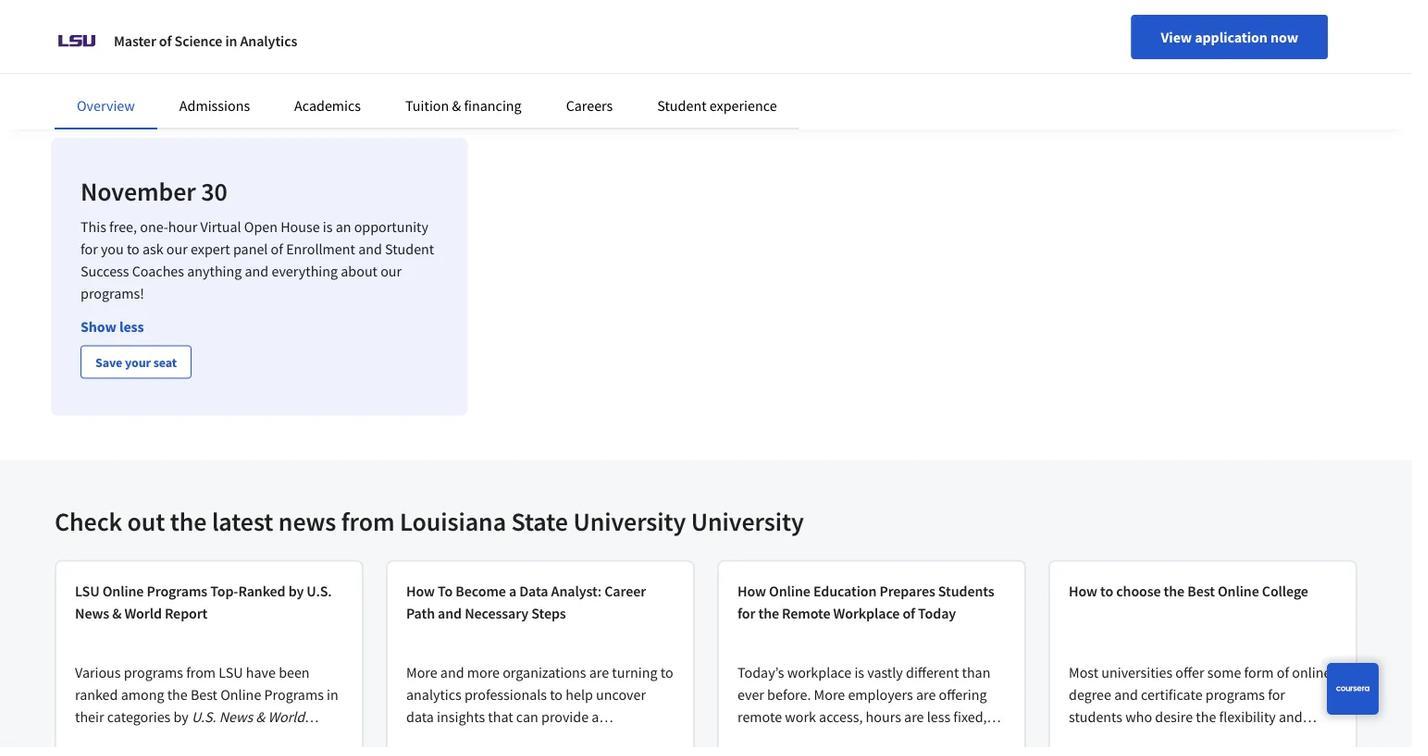Task type: vqa. For each thing, say whether or not it's contained in the screenshot.
employers
yes



Task type: locate. For each thing, give the bounding box(es) containing it.
to left choose
[[1101, 582, 1114, 601]]

to
[[127, 240, 140, 258], [1101, 582, 1114, 601], [874, 731, 887, 749]]

1 horizontal spatial is
[[855, 664, 865, 682]]

experience
[[710, 96, 777, 115]]

news
[[278, 505, 336, 538]]

u.s. right ranked
[[307, 582, 332, 601]]

the
[[170, 505, 207, 538], [1164, 582, 1185, 601], [759, 605, 779, 623], [167, 686, 188, 705], [1196, 708, 1217, 727]]

overview
[[77, 96, 135, 115]]

world down been
[[268, 708, 305, 727]]

0 horizontal spatial less
[[119, 318, 144, 336]]

view application now
[[1161, 28, 1299, 46]]

ranked
[[75, 686, 118, 705]]

0 horizontal spatial how
[[406, 582, 435, 601]]

0 vertical spatial to
[[127, 240, 140, 258]]

by right ranked
[[288, 582, 304, 601]]

best inside various programs from lsu have been ranked among the best online programs in their categories by
[[191, 686, 218, 705]]

3 how from the left
[[1069, 582, 1098, 601]]

less
[[119, 318, 144, 336], [927, 708, 951, 727]]

student experience
[[657, 96, 777, 115]]

how to choose the best online college
[[1069, 582, 1309, 601]]

of right master
[[159, 31, 172, 50]]

and inside the today's workplace is vastly different than ever before. more employers are offering remote work access, hours are less fixed, and teams must learn to communicate w
[[738, 731, 762, 749]]

careers
[[566, 96, 613, 115]]

lsu
[[75, 582, 100, 601], [219, 664, 243, 682]]

0 horizontal spatial programs
[[147, 582, 207, 601]]

1 horizontal spatial lsu
[[219, 664, 243, 682]]

2 horizontal spatial for
[[1268, 686, 1286, 705]]

0 horizontal spatial in
[[225, 31, 237, 50]]

to inside the today's workplace is vastly different than ever before. more employers are offering remote work access, hours are less fixed, and teams must learn to communicate w
[[874, 731, 887, 749]]

events
[[51, 83, 125, 115]]

is left the an
[[323, 218, 333, 236]]

1 vertical spatial to
[[1101, 582, 1114, 601]]

in inside various programs from lsu have been ranked among the best online programs in their categories by
[[327, 686, 339, 705]]

best right choose
[[1188, 582, 1215, 601]]

30
[[201, 175, 227, 208]]

fixed,
[[954, 708, 987, 727]]

the left the remote
[[759, 605, 779, 623]]

more
[[814, 686, 845, 705]]

hour
[[168, 218, 198, 236]]

our
[[166, 240, 188, 258], [381, 262, 402, 280]]

0 horizontal spatial university
[[573, 505, 686, 538]]

learning.
[[1220, 731, 1274, 749]]

1 vertical spatial from
[[186, 664, 216, 682]]

1 horizontal spatial university
[[691, 505, 804, 538]]

analytics
[[240, 31, 297, 50]]

0 horizontal spatial to
[[127, 240, 140, 258]]

0 horizontal spatial from
[[186, 664, 216, 682]]

online up the remote
[[769, 582, 811, 601]]

different
[[906, 664, 959, 682]]

show
[[81, 318, 116, 336]]

0 vertical spatial student
[[657, 96, 707, 115]]

1 vertical spatial &
[[112, 605, 122, 623]]

0 vertical spatial world
[[124, 605, 162, 623]]

1 horizontal spatial programs
[[1206, 686, 1265, 705]]

less up communicate
[[927, 708, 951, 727]]

0 vertical spatial news
[[75, 605, 109, 623]]

2 horizontal spatial how
[[1069, 582, 1098, 601]]

1 horizontal spatial u.s.
[[307, 582, 332, 601]]

0 horizontal spatial news
[[75, 605, 109, 623]]

1 horizontal spatial &
[[256, 708, 265, 727]]

1 vertical spatial best
[[191, 686, 218, 705]]

how for how online education prepares students for the remote workplace of today
[[738, 582, 766, 601]]

0 vertical spatial lsu
[[75, 582, 100, 601]]

best
[[1188, 582, 1215, 601], [191, 686, 218, 705]]

world up among at bottom left
[[124, 605, 162, 623]]

u.s. right categories
[[192, 708, 216, 727]]

expert
[[191, 240, 230, 258]]

for
[[81, 240, 98, 258], [738, 605, 756, 623], [1268, 686, 1286, 705]]

student experience link
[[657, 96, 777, 115]]

less inside the today's workplace is vastly different than ever before. more employers are offering remote work access, hours are less fixed, and teams must learn to communicate w
[[927, 708, 951, 727]]

programs down been
[[264, 686, 324, 705]]

0 vertical spatial by
[[288, 582, 304, 601]]

application
[[1195, 28, 1268, 46]]

by inside lsu online programs top-ranked by u.s. news & world report
[[288, 582, 304, 601]]

from up u.s. news & world report
[[186, 664, 216, 682]]

less inside button
[[119, 318, 144, 336]]

2 vertical spatial for
[[1268, 686, 1286, 705]]

1 vertical spatial programs
[[264, 686, 324, 705]]

1 vertical spatial for
[[738, 605, 756, 623]]

of down prepares
[[903, 605, 915, 623]]

0 vertical spatial from
[[341, 505, 395, 538]]

online inside lsu online programs top-ranked by u.s. news & world report
[[102, 582, 144, 601]]

their
[[75, 708, 104, 727]]

for left the remote
[[738, 605, 756, 623]]

from
[[341, 505, 395, 538], [186, 664, 216, 682]]

0 horizontal spatial student
[[385, 240, 434, 258]]

programs
[[147, 582, 207, 601], [264, 686, 324, 705]]

u.s. inside lsu online programs top-ranked by u.s. news & world report
[[307, 582, 332, 601]]

are up communicate
[[904, 708, 924, 727]]

1 vertical spatial report
[[75, 731, 117, 749]]

various
[[75, 664, 121, 682]]

student left experience
[[657, 96, 707, 115]]

flexibility
[[1220, 708, 1276, 727]]

2 vertical spatial &
[[256, 708, 265, 727]]

online down have
[[221, 686, 261, 705]]

1 vertical spatial news
[[219, 708, 253, 727]]

1 how from the left
[[406, 582, 435, 601]]

of right panel
[[271, 240, 283, 258]]

news up various at bottom
[[75, 605, 109, 623]]

1 vertical spatial u.s.
[[192, 708, 216, 727]]

who
[[1126, 708, 1153, 727]]

1 horizontal spatial world
[[268, 708, 305, 727]]

1 vertical spatial by
[[174, 708, 189, 727]]

lsu online programs top-ranked by u.s. news & world report
[[75, 582, 332, 623]]

less right show
[[119, 318, 144, 336]]

a
[[509, 582, 517, 601]]

are down different at the right bottom of the page
[[916, 686, 936, 705]]

news down have
[[219, 708, 253, 727]]

0 vertical spatial best
[[1188, 582, 1215, 601]]

necessary
[[465, 605, 529, 623]]

report inside u.s. news & world report
[[75, 731, 117, 749]]

for down form
[[1268, 686, 1286, 705]]

1 vertical spatial our
[[381, 262, 402, 280]]

0 horizontal spatial lsu
[[75, 582, 100, 601]]

the inside 'most universities offer some form of online degree and certificate programs for students who desire the flexibility and convenience of distance learning. beca'
[[1196, 708, 1217, 727]]

1 vertical spatial lsu
[[219, 664, 243, 682]]

1 horizontal spatial by
[[288, 582, 304, 601]]

and down remote
[[738, 731, 762, 749]]

0 horizontal spatial programs
[[124, 664, 183, 682]]

and inside how to become a data analyst: career path and necessary steps
[[438, 605, 462, 623]]

online down out
[[102, 582, 144, 601]]

2 how from the left
[[738, 582, 766, 601]]

the up distance
[[1196, 708, 1217, 727]]

best up u.s. news & world report
[[191, 686, 218, 705]]

1 horizontal spatial best
[[1188, 582, 1215, 601]]

programs up among at bottom left
[[124, 664, 183, 682]]

degree
[[1069, 686, 1112, 705]]

0 horizontal spatial u.s.
[[192, 708, 216, 727]]

1 horizontal spatial report
[[165, 605, 208, 623]]

lsu inside lsu online programs top-ranked by u.s. news & world report
[[75, 582, 100, 601]]

0 vertical spatial u.s.
[[307, 582, 332, 601]]

is
[[323, 218, 333, 236], [855, 664, 865, 682]]

2 horizontal spatial &
[[452, 96, 461, 115]]

0 horizontal spatial for
[[81, 240, 98, 258]]

remote
[[782, 605, 831, 623]]

teams
[[764, 731, 802, 749]]

how to become a data analyst: career path and necessary steps
[[406, 582, 646, 623]]

report inside lsu online programs top-ranked by u.s. news & world report
[[165, 605, 208, 623]]

convenience
[[1069, 731, 1147, 749]]

master of science in analytics
[[114, 31, 297, 50]]

among
[[121, 686, 164, 705]]

0 vertical spatial in
[[225, 31, 237, 50]]

1 vertical spatial student
[[385, 240, 434, 258]]

2 university from the left
[[691, 505, 804, 538]]

online inside how online education prepares students for the remote workplace of today
[[769, 582, 811, 601]]

1 horizontal spatial news
[[219, 708, 253, 727]]

0 vertical spatial is
[[323, 218, 333, 236]]

for inside "this free, one-hour virtual open house is an opportunity for you to ask our expert panel of enrollment and student success coaches anything and everything about our programs!"
[[81, 240, 98, 258]]

how up 'today's'
[[738, 582, 766, 601]]

are
[[916, 686, 936, 705], [904, 708, 924, 727]]

programs inside 'most universities offer some form of online degree and certificate programs for students who desire the flexibility and convenience of distance learning. beca'
[[1206, 686, 1265, 705]]

opportunity
[[354, 218, 429, 236]]

our right about
[[381, 262, 402, 280]]

programs inside lsu online programs top-ranked by u.s. news & world report
[[147, 582, 207, 601]]

1 horizontal spatial programs
[[264, 686, 324, 705]]

student inside "this free, one-hour virtual open house is an opportunity for you to ask our expert panel of enrollment and student success coaches anything and everything about our programs!"
[[385, 240, 434, 258]]

programs
[[124, 664, 183, 682], [1206, 686, 1265, 705]]

0 vertical spatial our
[[166, 240, 188, 258]]

0 horizontal spatial report
[[75, 731, 117, 749]]

report down "their"
[[75, 731, 117, 749]]

how inside how to become a data analyst: career path and necessary steps
[[406, 582, 435, 601]]

master
[[114, 31, 156, 50]]

save your seat
[[95, 354, 177, 370]]

how inside how online education prepares students for the remote workplace of today
[[738, 582, 766, 601]]

1 horizontal spatial for
[[738, 605, 756, 623]]

academics
[[294, 96, 361, 115]]

and right flexibility
[[1279, 708, 1303, 727]]

& up various at bottom
[[112, 605, 122, 623]]

admissions link
[[179, 96, 250, 115]]

0 horizontal spatial world
[[124, 605, 162, 623]]

lsu down check
[[75, 582, 100, 601]]

0 vertical spatial less
[[119, 318, 144, 336]]

0 horizontal spatial by
[[174, 708, 189, 727]]

by inside various programs from lsu have been ranked among the best online programs in their categories by
[[174, 708, 189, 727]]

u.s. inside u.s. news & world report
[[192, 708, 216, 727]]

of inside "this free, one-hour virtual open house is an opportunity for you to ask our expert panel of enrollment and student success coaches anything and everything about our programs!"
[[271, 240, 283, 258]]

how left choose
[[1069, 582, 1098, 601]]

1 vertical spatial is
[[855, 664, 865, 682]]

for inside 'most universities offer some form of online degree and certificate programs for students who desire the flexibility and convenience of distance learning. beca'
[[1268, 686, 1286, 705]]

& right tuition
[[452, 96, 461, 115]]

0 vertical spatial programs
[[147, 582, 207, 601]]

1 horizontal spatial our
[[381, 262, 402, 280]]

by
[[288, 582, 304, 601], [174, 708, 189, 727]]

by right categories
[[174, 708, 189, 727]]

programs left top-
[[147, 582, 207, 601]]

report up various programs from lsu have been ranked among the best online programs in their categories by
[[165, 605, 208, 623]]

0 horizontal spatial is
[[323, 218, 333, 236]]

is left vastly
[[855, 664, 865, 682]]

student down opportunity
[[385, 240, 434, 258]]

1 horizontal spatial less
[[927, 708, 951, 727]]

1 horizontal spatial to
[[874, 731, 887, 749]]

lsu left have
[[219, 664, 243, 682]]

to left ask
[[127, 240, 140, 258]]

1 vertical spatial less
[[927, 708, 951, 727]]

0 vertical spatial programs
[[124, 664, 183, 682]]

everything
[[272, 262, 338, 280]]

from right news
[[341, 505, 395, 538]]

news
[[75, 605, 109, 623], [219, 708, 253, 727]]

0 vertical spatial &
[[452, 96, 461, 115]]

world
[[124, 605, 162, 623], [268, 708, 305, 727]]

november
[[81, 175, 196, 208]]

programs down some
[[1206, 686, 1265, 705]]

1 vertical spatial in
[[327, 686, 339, 705]]

1 vertical spatial programs
[[1206, 686, 1265, 705]]

various programs from lsu have been ranked among the best online programs in their categories by
[[75, 664, 339, 727]]

overview link
[[77, 96, 135, 115]]

& down have
[[256, 708, 265, 727]]

0 horizontal spatial &
[[112, 605, 122, 623]]

0 vertical spatial report
[[165, 605, 208, 623]]

1 vertical spatial world
[[268, 708, 305, 727]]

0 horizontal spatial best
[[191, 686, 218, 705]]

the right among at bottom left
[[167, 686, 188, 705]]

university
[[573, 505, 686, 538], [691, 505, 804, 538]]

and down to
[[438, 605, 462, 623]]

0 horizontal spatial our
[[166, 240, 188, 258]]

to down hours
[[874, 731, 887, 749]]

0 vertical spatial for
[[81, 240, 98, 258]]

is inside the today's workplace is vastly different than ever before. more employers are offering remote work access, hours are less fixed, and teams must learn to communicate w
[[855, 664, 865, 682]]

how up path
[[406, 582, 435, 601]]

our down "hour"
[[166, 240, 188, 258]]

2 vertical spatial to
[[874, 731, 887, 749]]

1 horizontal spatial in
[[327, 686, 339, 705]]

1 horizontal spatial how
[[738, 582, 766, 601]]

latest
[[212, 505, 273, 538]]

for down this
[[81, 240, 98, 258]]



Task type: describe. For each thing, give the bounding box(es) containing it.
check
[[55, 505, 122, 538]]

show less
[[81, 318, 144, 336]]

of down the who
[[1150, 731, 1162, 749]]

how to become a data analyst: career path and necessary steps link
[[406, 581, 675, 749]]

news inside lsu online programs top-ranked by u.s. news & world report
[[75, 605, 109, 623]]

workplace
[[787, 664, 852, 682]]

1 university from the left
[[573, 505, 686, 538]]

and down universities
[[1115, 686, 1138, 705]]

panel
[[233, 240, 268, 258]]

coaches
[[132, 262, 184, 280]]

how for how to become a data analyst: career path and necessary steps
[[406, 582, 435, 601]]

most
[[1069, 664, 1099, 682]]

tuition & financing
[[405, 96, 522, 115]]

this free, one-hour virtual open house is an opportunity for you to ask our expert panel of enrollment and student success coaches anything and everything about our programs!
[[81, 218, 434, 303]]

2 horizontal spatial to
[[1101, 582, 1114, 601]]

students
[[1069, 708, 1123, 727]]

desire
[[1155, 708, 1193, 727]]

prepares
[[880, 582, 936, 601]]

of right form
[[1277, 664, 1290, 682]]

house
[[281, 218, 320, 236]]

how online education prepares students for the remote workplace of today
[[738, 582, 995, 623]]

show less button
[[81, 316, 144, 338]]

world inside u.s. news & world report
[[268, 708, 305, 727]]

news inside u.s. news & world report
[[219, 708, 253, 727]]

for inside how online education prepares students for the remote workplace of today
[[738, 605, 756, 623]]

categories
[[107, 708, 171, 727]]

free,
[[109, 218, 137, 236]]

online inside various programs from lsu have been ranked among the best online programs in their categories by
[[221, 686, 261, 705]]

louisiana state university logo image
[[55, 19, 99, 63]]

data
[[519, 582, 548, 601]]

ask
[[143, 240, 164, 258]]

1 horizontal spatial from
[[341, 505, 395, 538]]

academics link
[[294, 96, 361, 115]]

before.
[[767, 686, 811, 705]]

science
[[175, 31, 222, 50]]

this
[[81, 218, 106, 236]]

most universities offer some form of online degree and certificate programs for students who desire the flexibility and convenience of distance learning. beca
[[1069, 664, 1331, 749]]

is inside "this free, one-hour virtual open house is an opportunity for you to ask our expert panel of enrollment and student success coaches anything and everything about our programs!"
[[323, 218, 333, 236]]

today
[[918, 605, 956, 623]]

programs inside various programs from lsu have been ranked among the best online programs in their categories by
[[264, 686, 324, 705]]

lsu inside various programs from lsu have been ranked among the best online programs in their categories by
[[219, 664, 243, 682]]

workplace
[[834, 605, 900, 623]]

distance
[[1165, 731, 1217, 749]]

success
[[81, 262, 129, 280]]

u.s. news & world report
[[75, 708, 305, 749]]

universities
[[1102, 664, 1173, 682]]

analyst:
[[551, 582, 602, 601]]

world inside lsu online programs top-ranked by u.s. news & world report
[[124, 605, 162, 623]]

the inside various programs from lsu have been ranked among the best online programs in their categories by
[[167, 686, 188, 705]]

steps
[[532, 605, 566, 623]]

form
[[1245, 664, 1274, 682]]

admissions
[[179, 96, 250, 115]]

and up about
[[358, 240, 382, 258]]

to inside "this free, one-hour virtual open house is an opportunity for you to ask our expert panel of enrollment and student success coaches anything and everything about our programs!"
[[127, 240, 140, 258]]

of inside how online education prepares students for the remote workplace of today
[[903, 605, 915, 623]]

anything
[[187, 262, 242, 280]]

and down panel
[[245, 262, 269, 280]]

than
[[962, 664, 991, 682]]

education
[[814, 582, 877, 601]]

the inside how online education prepares students for the remote workplace of today
[[759, 605, 779, 623]]

1 horizontal spatial student
[[657, 96, 707, 115]]

open
[[244, 218, 278, 236]]

& inside lsu online programs top-ranked by u.s. news & world report
[[112, 605, 122, 623]]

communicate
[[890, 731, 975, 749]]

some
[[1208, 664, 1242, 682]]

path
[[406, 605, 435, 623]]

save your seat button
[[81, 345, 192, 379]]

to
[[438, 582, 453, 601]]

from inside various programs from lsu have been ranked among the best online programs in their categories by
[[186, 664, 216, 682]]

become
[[456, 582, 506, 601]]

vastly
[[868, 664, 903, 682]]

careers link
[[566, 96, 613, 115]]

have
[[246, 664, 276, 682]]

enrollment
[[286, 240, 355, 258]]

one-
[[140, 218, 168, 236]]

1 vertical spatial are
[[904, 708, 924, 727]]

tuition
[[405, 96, 449, 115]]

the right choose
[[1164, 582, 1185, 601]]

seat
[[153, 354, 177, 370]]

about
[[341, 262, 378, 280]]

your
[[125, 354, 151, 370]]

today's
[[738, 664, 784, 682]]

financing
[[464, 96, 522, 115]]

virtual
[[200, 218, 241, 236]]

choose
[[1117, 582, 1161, 601]]

the right out
[[170, 505, 207, 538]]

learn
[[840, 731, 871, 749]]

hours
[[866, 708, 901, 727]]

online left college
[[1218, 582, 1259, 601]]

programs inside various programs from lsu have been ranked among the best online programs in their categories by
[[124, 664, 183, 682]]

now
[[1271, 28, 1299, 46]]

0 vertical spatial are
[[916, 686, 936, 705]]

& inside u.s. news & world report
[[256, 708, 265, 727]]

employers
[[848, 686, 913, 705]]

work
[[785, 708, 816, 727]]

students
[[938, 582, 995, 601]]

programs!
[[81, 284, 144, 303]]

been
[[279, 664, 310, 682]]

view
[[1161, 28, 1192, 46]]

today's workplace is vastly different than ever before. more employers are offering remote work access, hours are less fixed, and teams must learn to communicate w
[[738, 664, 1005, 749]]

remote
[[738, 708, 782, 727]]

out
[[127, 505, 165, 538]]

online
[[1292, 664, 1331, 682]]

save
[[95, 354, 122, 370]]

state
[[511, 505, 568, 538]]

college
[[1262, 582, 1309, 601]]

how for how to choose the best online college
[[1069, 582, 1098, 601]]



